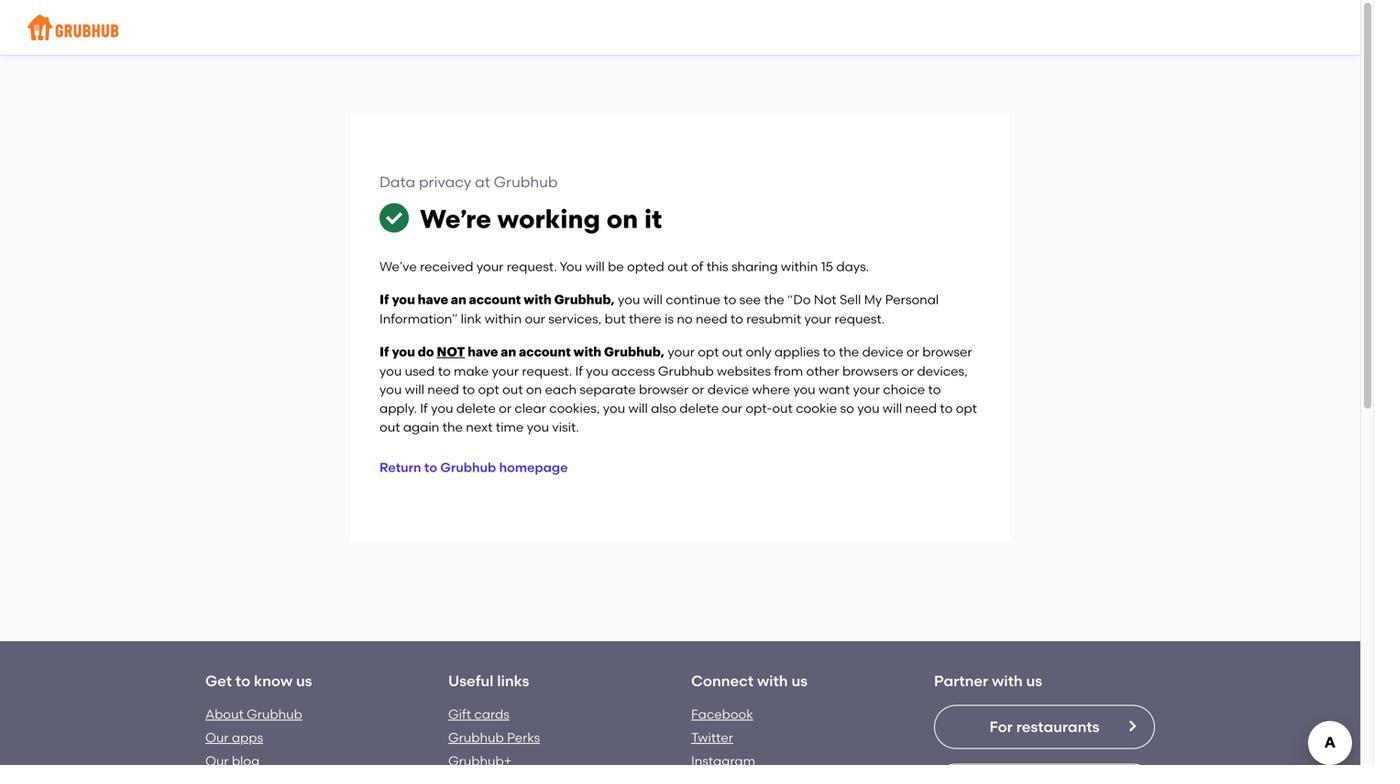 Task type: vqa. For each thing, say whether or not it's contained in the screenshot.
need in the YOU WILL CONTINUE TO SEE THE "DO NOT SELL MY PERSONAL INFORMATION" LINK WITHIN OUR SERVICES, BUT THERE IS NO NEED TO RESUBMIT YOUR REQUEST.
yes



Task type: describe. For each thing, give the bounding box(es) containing it.
request. inside you will continue to see the "do not sell my personal information" link within our services, but there is no need to resubmit your request.
[[835, 311, 885, 326]]

we've received your request. you will be opted out of this sharing within 15 days.
[[380, 258, 870, 274]]

about
[[205, 707, 244, 722]]

"do
[[788, 292, 811, 307]]

you will continue to see the "do not sell my personal information" link within our services, but there is no need to resubmit your request.
[[380, 292, 940, 326]]

15
[[822, 258, 834, 274]]

0 vertical spatial have
[[418, 294, 449, 306]]

continue
[[666, 292, 721, 307]]

on inside your opt out only applies to the device or browser you used to make your request. if you access grubhub websites from other browsers or devices, you will need to opt out on each separate browser or device where you want your choice to apply. if you delete or clear cookies, you will also delete our opt-out cookie so you will need to opt out again the next time you visit.
[[526, 382, 542, 397]]

from
[[774, 363, 804, 379]]

you up cookie
[[794, 382, 816, 397]]

1 vertical spatial opt
[[478, 382, 500, 397]]

also
[[651, 400, 677, 416]]

twitter link
[[692, 730, 734, 745]]

know
[[254, 672, 293, 690]]

partner
[[935, 672, 989, 690]]

facebook link
[[692, 707, 754, 722]]

1 vertical spatial have
[[468, 346, 498, 359]]

choice
[[884, 382, 926, 397]]

received
[[420, 258, 474, 274]]

twitter
[[692, 730, 734, 745]]

sell
[[840, 292, 862, 307]]

connect
[[692, 672, 754, 690]]

0 vertical spatial account
[[469, 294, 521, 306]]

it
[[645, 204, 662, 234]]

facebook twitter
[[692, 707, 754, 745]]

our apps link
[[205, 730, 263, 745]]

0 vertical spatial on
[[607, 204, 639, 234]]

opt-
[[746, 400, 773, 416]]

you left used
[[380, 363, 402, 379]]

your opt out only applies to the device or browser you used to make your request. if you access grubhub websites from other browsers or devices, you will need to opt out on each separate browser or device where you want your choice to apply. if you delete or clear cookies, you will also delete our opt-out cookie so you will need to opt out again the next time you visit.
[[380, 344, 978, 435]]

link
[[461, 311, 482, 326]]

you up information"
[[392, 294, 415, 306]]

with up services,
[[524, 294, 552, 306]]

0 vertical spatial grubhub,
[[554, 294, 615, 306]]

you down separate
[[603, 400, 626, 416]]

get
[[205, 672, 232, 690]]

links
[[497, 672, 530, 690]]

you up again at the left of page
[[431, 400, 454, 416]]

this
[[707, 258, 729, 274]]

but
[[605, 311, 626, 326]]

you
[[560, 258, 583, 274]]

other
[[807, 363, 840, 379]]

browsers
[[843, 363, 899, 379]]

will down used
[[405, 382, 425, 397]]

0 horizontal spatial an
[[451, 294, 467, 306]]

separate
[[580, 382, 636, 397]]

connect with us
[[692, 672, 808, 690]]

with right the connect
[[758, 672, 788, 690]]

resubmit
[[747, 311, 802, 326]]

if left do
[[380, 346, 389, 359]]

you up the apply.
[[380, 382, 402, 397]]

only
[[746, 344, 772, 360]]

for
[[990, 718, 1013, 736]]

grubhub perks link
[[449, 730, 540, 745]]

is
[[665, 311, 674, 326]]

1 horizontal spatial within
[[781, 258, 818, 274]]

our inside your opt out only applies to the device or browser you used to make your request. if you access grubhub websites from other browsers or devices, you will need to opt out on each separate browser or device where you want your choice to apply. if you delete or clear cookies, you will also delete our opt-out cookie so you will need to opt out again the next time you visit.
[[722, 400, 743, 416]]

1 us from the left
[[296, 672, 312, 690]]

to inside button
[[425, 460, 438, 475]]

grubhub up we're working on it
[[494, 173, 558, 191]]

your down 'browsers'
[[854, 382, 881, 397]]

if down we've
[[380, 294, 389, 306]]

need inside you will continue to see the "do not sell my personal information" link within our services, but there is no need to resubmit your request.
[[696, 311, 728, 326]]

our inside you will continue to see the "do not sell my personal information" link within our services, but there is no need to resubmit your request.
[[525, 311, 546, 326]]

get to know us
[[205, 672, 312, 690]]

again
[[403, 419, 440, 435]]

grubhub logo image
[[28, 9, 119, 46]]

used
[[405, 363, 435, 379]]

grubhub inside return to grubhub homepage button
[[441, 460, 496, 475]]

gift cards grubhub perks
[[449, 707, 540, 745]]

1 delete from the left
[[457, 400, 496, 416]]

see
[[740, 292, 761, 307]]

apply.
[[380, 400, 417, 416]]

will left also
[[629, 400, 648, 416]]

0 vertical spatial request.
[[507, 258, 557, 274]]

useful
[[449, 672, 494, 690]]

information"
[[380, 311, 458, 326]]

apps
[[232, 730, 263, 745]]

where
[[753, 382, 791, 397]]

services,
[[549, 311, 602, 326]]

out up websites
[[723, 344, 743, 360]]

about grubhub our apps
[[205, 707, 303, 745]]

1 horizontal spatial an
[[501, 346, 517, 359]]

we're
[[420, 204, 492, 234]]

at
[[475, 173, 491, 191]]

privacy
[[419, 173, 472, 191]]

for restaurants
[[990, 718, 1100, 736]]

you up separate
[[586, 363, 609, 379]]

within inside you will continue to see the "do not sell my personal information" link within our services, but there is no need to resubmit your request.
[[485, 311, 522, 326]]

partner with us
[[935, 672, 1043, 690]]

if up again at the left of page
[[420, 400, 428, 416]]

facebook
[[692, 707, 754, 722]]

if you have an account with grubhub,
[[380, 294, 615, 306]]

1 horizontal spatial opt
[[698, 344, 720, 360]]

opted
[[627, 258, 665, 274]]

for restaurants link
[[935, 705, 1156, 749]]

there
[[629, 311, 662, 326]]

applies
[[775, 344, 820, 360]]

return to grubhub homepage button
[[380, 451, 576, 484]]

you inside you will continue to see the "do not sell my personal information" link within our services, but there is no need to resubmit your request.
[[618, 292, 641, 307]]

useful links
[[449, 672, 530, 690]]

data
[[380, 173, 416, 191]]

return
[[380, 460, 422, 475]]

perks
[[507, 730, 540, 745]]

with right the partner
[[993, 672, 1023, 690]]

your up 'if you have an account with grubhub,'
[[477, 258, 504, 274]]

2 delete from the left
[[680, 400, 719, 416]]

right image
[[1125, 719, 1140, 734]]

grubhub inside gift cards grubhub perks
[[449, 730, 504, 745]]



Task type: locate. For each thing, give the bounding box(es) containing it.
gift
[[449, 707, 472, 722]]

need down choice
[[906, 400, 938, 416]]

0 vertical spatial browser
[[923, 344, 973, 360]]

the up 'browsers'
[[839, 344, 860, 360]]

opt up websites
[[698, 344, 720, 360]]

an up link
[[451, 294, 467, 306]]

us
[[296, 672, 312, 690], [792, 672, 808, 690], [1027, 672, 1043, 690]]

1 horizontal spatial delete
[[680, 400, 719, 416]]

the left 'next'
[[443, 419, 463, 435]]

out down where
[[773, 400, 793, 416]]

0 horizontal spatial browser
[[639, 382, 689, 397]]

data privacy at grubhub
[[380, 173, 558, 191]]

opt
[[698, 344, 720, 360], [478, 382, 500, 397], [956, 400, 978, 416]]

1 vertical spatial request.
[[835, 311, 885, 326]]

your down no
[[668, 344, 695, 360]]

our
[[205, 730, 229, 745]]

us right know
[[296, 672, 312, 690]]

browser up also
[[639, 382, 689, 397]]

want
[[819, 382, 850, 397]]

grubhub inside about grubhub our apps
[[247, 707, 303, 722]]

will down choice
[[883, 400, 903, 416]]

2 horizontal spatial need
[[906, 400, 938, 416]]

do
[[418, 346, 434, 359]]

websites
[[717, 363, 771, 379]]

1 horizontal spatial us
[[792, 672, 808, 690]]

0 horizontal spatial our
[[525, 311, 546, 326]]

device up 'browsers'
[[863, 344, 904, 360]]

1 horizontal spatial device
[[863, 344, 904, 360]]

next
[[466, 419, 493, 435]]

we're working on it
[[420, 204, 662, 234]]

opt down make
[[478, 382, 500, 397]]

on left it
[[607, 204, 639, 234]]

3 us from the left
[[1027, 672, 1043, 690]]

0 vertical spatial device
[[863, 344, 904, 360]]

about grubhub link
[[205, 707, 303, 722]]

2 horizontal spatial us
[[1027, 672, 1043, 690]]

within
[[781, 258, 818, 274], [485, 311, 522, 326]]

make
[[454, 363, 489, 379]]

within down 'if you have an account with grubhub,'
[[485, 311, 522, 326]]

access
[[612, 363, 655, 379]]

0 vertical spatial opt
[[698, 344, 720, 360]]

need down "continue"
[[696, 311, 728, 326]]

my
[[865, 292, 883, 307]]

1 vertical spatial within
[[485, 311, 522, 326]]

device down websites
[[708, 382, 749, 397]]

within left 15
[[781, 258, 818, 274]]

1 vertical spatial device
[[708, 382, 749, 397]]

devices,
[[918, 363, 968, 379]]

1 horizontal spatial browser
[[923, 344, 973, 360]]

visit.
[[552, 419, 580, 435]]

2 us from the left
[[792, 672, 808, 690]]

1 horizontal spatial have
[[468, 346, 498, 359]]

0 horizontal spatial delete
[[457, 400, 496, 416]]

grubhub, up access
[[604, 346, 665, 359]]

0 vertical spatial the
[[764, 292, 785, 307]]

you left do
[[392, 346, 415, 359]]

be
[[608, 258, 624, 274]]

each
[[545, 382, 577, 397]]

1 horizontal spatial need
[[696, 311, 728, 326]]

us for connect with us
[[792, 672, 808, 690]]

no
[[677, 311, 693, 326]]

0 vertical spatial an
[[451, 294, 467, 306]]

2 vertical spatial opt
[[956, 400, 978, 416]]

1 vertical spatial account
[[519, 346, 571, 359]]

grubhub inside your opt out only applies to the device or browser you used to make your request. if you access grubhub websites from other browsers or devices, you will need to opt out on each separate browser or device where you want your choice to apply. if you delete or clear cookies, you will also delete our opt-out cookie so you will need to opt out again the next time you visit.
[[659, 363, 714, 379]]

if you do not have an account with grubhub,
[[380, 346, 665, 359]]

your down if you do not have an account with grubhub,
[[492, 363, 519, 379]]

personal
[[886, 292, 940, 307]]

if up each
[[576, 363, 583, 379]]

the
[[764, 292, 785, 307], [839, 344, 860, 360], [443, 419, 463, 435]]

out left of
[[668, 258, 689, 274]]

request. down sell
[[835, 311, 885, 326]]

1 vertical spatial grubhub,
[[604, 346, 665, 359]]

1 horizontal spatial our
[[722, 400, 743, 416]]

0 horizontal spatial need
[[428, 382, 459, 397]]

with down services,
[[574, 346, 602, 359]]

account
[[469, 294, 521, 306], [519, 346, 571, 359]]

1 vertical spatial on
[[526, 382, 542, 397]]

with
[[524, 294, 552, 306], [574, 346, 602, 359], [758, 672, 788, 690], [993, 672, 1023, 690]]

us up for restaurants
[[1027, 672, 1043, 690]]

on
[[607, 204, 639, 234], [526, 382, 542, 397]]

grubhub down know
[[247, 707, 303, 722]]

working
[[498, 204, 601, 234]]

you right so
[[858, 400, 880, 416]]

0 vertical spatial our
[[525, 311, 546, 326]]

our left opt-
[[722, 400, 743, 416]]

request.
[[507, 258, 557, 274], [835, 311, 885, 326], [522, 363, 573, 379]]

2 horizontal spatial the
[[839, 344, 860, 360]]

delete up 'next'
[[457, 400, 496, 416]]

opt down devices, at top
[[956, 400, 978, 416]]

2 vertical spatial request.
[[522, 363, 573, 379]]

the inside you will continue to see the "do not sell my personal information" link within our services, but there is no need to resubmit your request.
[[764, 292, 785, 307]]

us for partner with us
[[1027, 672, 1043, 690]]

0 horizontal spatial us
[[296, 672, 312, 690]]

delete right also
[[680, 400, 719, 416]]

account up link
[[469, 294, 521, 306]]

0 horizontal spatial have
[[418, 294, 449, 306]]

have up make
[[468, 346, 498, 359]]

if
[[380, 294, 389, 306], [380, 346, 389, 359], [576, 363, 583, 379], [420, 400, 428, 416]]

1 vertical spatial need
[[428, 382, 459, 397]]

grubhub down gift cards link
[[449, 730, 504, 745]]

out up 'clear'
[[503, 382, 523, 397]]

0 horizontal spatial within
[[485, 311, 522, 326]]

your inside you will continue to see the "do not sell my personal information" link within our services, but there is no need to resubmit your request.
[[805, 311, 832, 326]]

1 vertical spatial our
[[722, 400, 743, 416]]

grubhub, up services,
[[554, 294, 615, 306]]

restaurants
[[1017, 718, 1100, 736]]

1 vertical spatial browser
[[639, 382, 689, 397]]

you up but
[[618, 292, 641, 307]]

gift cards link
[[449, 707, 510, 722]]

out
[[668, 258, 689, 274], [723, 344, 743, 360], [503, 382, 523, 397], [773, 400, 793, 416], [380, 419, 400, 435]]

out down the apply.
[[380, 419, 400, 435]]

we've
[[380, 258, 417, 274]]

will up there
[[644, 292, 663, 307]]

grubhub
[[494, 173, 558, 191], [659, 363, 714, 379], [441, 460, 496, 475], [247, 707, 303, 722], [449, 730, 504, 745]]

need down used
[[428, 382, 459, 397]]

days.
[[837, 258, 870, 274]]

grubhub up also
[[659, 363, 714, 379]]

2 horizontal spatial opt
[[956, 400, 978, 416]]

2 vertical spatial the
[[443, 419, 463, 435]]

grubhub,
[[554, 294, 615, 306], [604, 346, 665, 359]]

0 vertical spatial within
[[781, 258, 818, 274]]

1 horizontal spatial the
[[764, 292, 785, 307]]

will inside you will continue to see the "do not sell my personal information" link within our services, but there is no need to resubmit your request.
[[644, 292, 663, 307]]

of
[[692, 258, 704, 274]]

0 vertical spatial need
[[696, 311, 728, 326]]

you down 'clear'
[[527, 419, 549, 435]]

1 vertical spatial an
[[501, 346, 517, 359]]

the up resubmit
[[764, 292, 785, 307]]

to
[[724, 292, 737, 307], [731, 311, 744, 326], [823, 344, 836, 360], [438, 363, 451, 379], [462, 382, 475, 397], [929, 382, 942, 397], [941, 400, 953, 416], [425, 460, 438, 475], [236, 672, 251, 690]]

grubhub down 'next'
[[441, 460, 496, 475]]

cards
[[475, 707, 510, 722]]

have
[[418, 294, 449, 306], [468, 346, 498, 359]]

return to grubhub homepage
[[380, 460, 568, 475]]

not
[[437, 346, 465, 359]]

an
[[451, 294, 467, 306], [501, 346, 517, 359]]

an down 'if you have an account with grubhub,'
[[501, 346, 517, 359]]

browser up devices, at top
[[923, 344, 973, 360]]

so
[[841, 400, 855, 416]]

time
[[496, 419, 524, 435]]

request. inside your opt out only applies to the device or browser you used to make your request. if you access grubhub websites from other browsers or devices, you will need to opt out on each separate browser or device where you want your choice to apply. if you delete or clear cookies, you will also delete our opt-out cookie so you will need to opt out again the next time you visit.
[[522, 363, 573, 379]]

our up if you do not have an account with grubhub,
[[525, 311, 546, 326]]

account up each
[[519, 346, 571, 359]]

or
[[907, 344, 920, 360], [902, 363, 915, 379], [692, 382, 705, 397], [499, 400, 512, 416]]

0 horizontal spatial opt
[[478, 382, 500, 397]]

will left "be"
[[586, 258, 605, 274]]

sharing
[[732, 258, 778, 274]]

1 horizontal spatial on
[[607, 204, 639, 234]]

your down not
[[805, 311, 832, 326]]

0 horizontal spatial on
[[526, 382, 542, 397]]

clear
[[515, 400, 547, 416]]

will
[[586, 258, 605, 274], [644, 292, 663, 307], [405, 382, 425, 397], [629, 400, 648, 416], [883, 400, 903, 416]]

2 vertical spatial need
[[906, 400, 938, 416]]

homepage
[[500, 460, 568, 475]]

0 horizontal spatial device
[[708, 382, 749, 397]]

cookie
[[796, 400, 838, 416]]

request. up each
[[522, 363, 573, 379]]

1 vertical spatial the
[[839, 344, 860, 360]]

cookies,
[[550, 400, 600, 416]]

us right the connect
[[792, 672, 808, 690]]

have up information"
[[418, 294, 449, 306]]

request. left you
[[507, 258, 557, 274]]

you
[[618, 292, 641, 307], [392, 294, 415, 306], [392, 346, 415, 359], [380, 363, 402, 379], [586, 363, 609, 379], [380, 382, 402, 397], [794, 382, 816, 397], [431, 400, 454, 416], [603, 400, 626, 416], [858, 400, 880, 416], [527, 419, 549, 435]]

browser
[[923, 344, 973, 360], [639, 382, 689, 397]]

not
[[814, 292, 837, 307]]

on up 'clear'
[[526, 382, 542, 397]]

0 horizontal spatial the
[[443, 419, 463, 435]]



